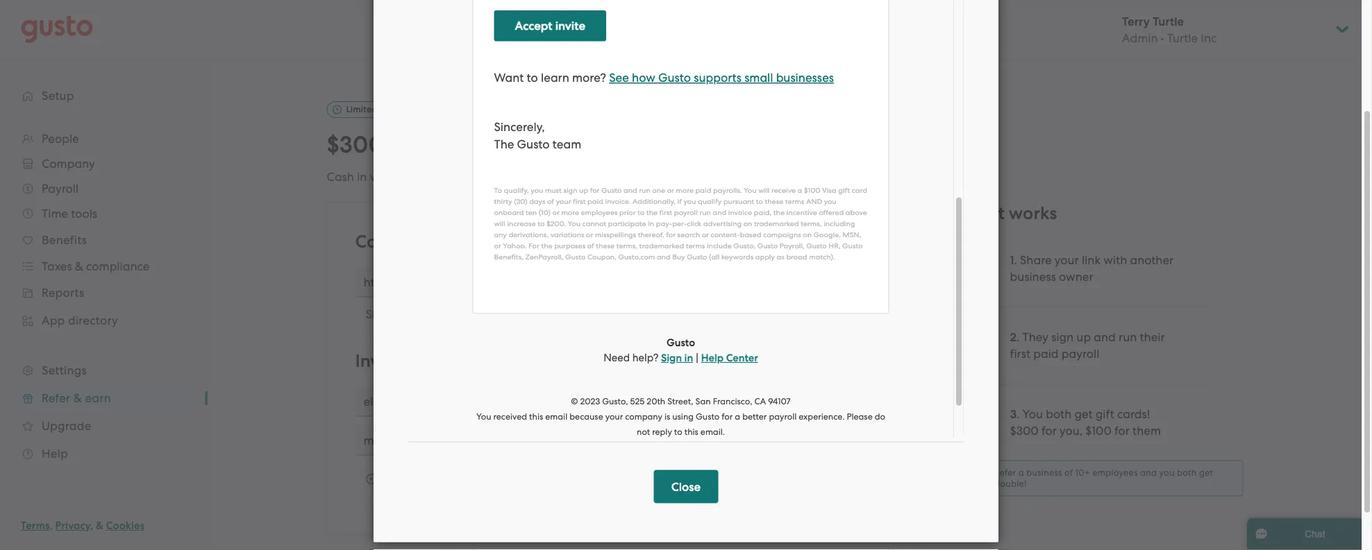 Task type: describe. For each thing, give the bounding box(es) containing it.
cookies
[[106, 520, 145, 533]]

close document
[[374, 0, 999, 543]]

or
[[811, 170, 823, 184]]

share
[[439, 231, 485, 252]]

time
[[380, 104, 399, 115]]

copy and share your link
[[355, 231, 559, 252]]

employees.
[[857, 170, 919, 184]]

. inside the 3 . you both get gift cards! $300 for you, $100 for them
[[1017, 407, 1020, 421]]

an illustration of a handshake image
[[961, 329, 995, 364]]

for down offer
[[390, 131, 421, 159]]

0 vertical spatial module__icon___slcit image
[[879, 435, 890, 446]]

get inside refer a business of 10+ employees and you both get double!
[[1200, 468, 1214, 479]]

you
[[1023, 407, 1044, 421]]

cards!
[[1118, 407, 1151, 421]]

double!
[[995, 479, 1027, 490]]

if
[[637, 170, 644, 184]]

list containing 1
[[952, 230, 1244, 497]]

2 . they sign up and run their first paid payroll
[[1011, 330, 1166, 361]]

(or
[[636, 131, 667, 159]]

0 horizontal spatial link
[[421, 307, 440, 321]]

both inside the 3 . you both get gift cards! $300 for you, $100 for them
[[1046, 407, 1072, 421]]

0 vertical spatial up
[[503, 170, 518, 184]]

with
[[1104, 253, 1128, 267]]

they
[[1023, 330, 1049, 344]]

referral's
[[674, 170, 722, 184]]

how
[[952, 203, 990, 224]]

when
[[370, 170, 400, 184]]

0 vertical spatial email
[[430, 351, 476, 372]]

refer
[[995, 468, 1017, 479]]

referral
[[430, 170, 470, 184]]

more
[[826, 170, 854, 184]]

0 horizontal spatial share
[[366, 307, 397, 321]]

limited time offer
[[346, 104, 422, 115]]

privacy link
[[55, 520, 90, 533]]

up inside 2 . they sign up and run their first paid payroll
[[1077, 330, 1092, 344]]

invite
[[355, 351, 401, 372]]

owner
[[1060, 270, 1094, 284]]

a
[[1019, 468, 1025, 479]]

your for cash in when your referral signs up for gusto.
[[403, 170, 427, 184]]

twitter
[[522, 308, 555, 320]]

signs
[[473, 170, 500, 184]]

on:
[[443, 307, 460, 321]]

for down cards!
[[1115, 424, 1130, 438]]

0 horizontal spatial $100
[[479, 131, 532, 159]]

0 vertical spatial them
[[574, 131, 631, 159]]

$300 for you, $100 for them (or double!)
[[327, 131, 764, 159]]

works
[[1009, 203, 1058, 224]]

linkedin
[[566, 308, 605, 320]]

preview email
[[691, 473, 768, 488]]

3 . you both get gift cards! $300 for you, $100 for them
[[1011, 407, 1162, 438]]

email inside preview email button
[[737, 473, 768, 488]]

your for 1 . share your link with another business owner
[[1055, 253, 1079, 267]]

both inside refer a business of 10+ employees and you both get double!
[[1178, 468, 1197, 479]]

get inside the 3 . you both get gift cards! $300 for you, $100 for them
[[1075, 407, 1093, 421]]

business inside refer a business of 10+ employees and you both get double!
[[1027, 468, 1063, 479]]

chat button
[[1248, 519, 1365, 551]]

close button
[[654, 471, 719, 504]]

your right if
[[647, 170, 672, 184]]

twitter button
[[517, 307, 561, 321]]

them inside the 3 . you both get gift cards! $300 for you, $100 for them
[[1133, 424, 1162, 438]]

an illustration of a gift image
[[961, 406, 995, 440]]

. for 2
[[1017, 330, 1020, 344]]

double!)
[[673, 131, 764, 159]]

paid
[[1034, 347, 1059, 361]]

link for share
[[1082, 253, 1101, 267]]

and inside refer a business of 10+ employees and you both get double!
[[1141, 468, 1158, 479]]

. for 1
[[1015, 253, 1018, 267]]

first
[[1011, 347, 1031, 361]]

0 horizontal spatial and
[[402, 231, 435, 252]]

sign
[[1052, 330, 1074, 344]]

another
[[1131, 253, 1174, 267]]

$100 inside the 3 . you both get gift cards! $300 for you, $100 for them
[[1086, 424, 1112, 438]]

0 horizontal spatial $300
[[327, 131, 384, 159]]

preview email button
[[691, 466, 768, 495]]

employees
[[1093, 468, 1138, 479]]

for down you
[[1042, 424, 1057, 438]]



Task type: locate. For each thing, give the bounding box(es) containing it.
email right by
[[430, 351, 476, 372]]

and right copy at the top of the page
[[402, 231, 435, 252]]

0 horizontal spatial ,
[[50, 520, 53, 533]]

run
[[1119, 330, 1138, 344]]

business
[[725, 170, 771, 184], [1011, 270, 1057, 284], [1027, 468, 1063, 479]]

0 horizontal spatial both
[[1046, 407, 1072, 421]]

1 horizontal spatial email
[[737, 473, 768, 488]]

1 vertical spatial and
[[1094, 330, 1116, 344]]

$300 down you
[[1011, 424, 1039, 438]]

cookies button
[[106, 518, 145, 535]]

0 horizontal spatial get
[[1075, 407, 1093, 421]]

$300 up in at top left
[[327, 131, 384, 159]]

None field
[[355, 267, 797, 298]]

business down 1
[[1011, 270, 1057, 284]]

payroll
[[1062, 347, 1100, 361]]

them
[[574, 131, 631, 159], [1133, 424, 1162, 438]]

account menu element
[[1105, 0, 1352, 59]]

1 horizontal spatial $100
[[1086, 424, 1112, 438]]

facebook button
[[460, 307, 517, 321]]

1 horizontal spatial both
[[1178, 468, 1197, 479]]

0 horizontal spatial module__icon___slcit image
[[366, 474, 377, 485]]

and inside 2 . they sign up and run their first paid payroll
[[1094, 330, 1116, 344]]

terms , privacy , & cookies
[[21, 520, 145, 533]]

, left privacy
[[50, 520, 53, 533]]

has
[[774, 170, 794, 184]]

1 vertical spatial up
[[1077, 330, 1092, 344]]

1 enter email address email field from the top
[[355, 386, 897, 417]]

facebook
[[465, 308, 512, 320]]

get right the you
[[1200, 468, 1214, 479]]

0 vertical spatial business
[[725, 170, 771, 184]]

terms link
[[21, 520, 50, 533]]

by
[[405, 351, 426, 372]]

for left gusto. at the top
[[520, 170, 536, 184]]

. right an illustration of a heart image
[[1015, 253, 1018, 267]]

and
[[402, 231, 435, 252], [1094, 330, 1116, 344], [1141, 468, 1158, 479]]

0 vertical spatial link
[[530, 231, 559, 252]]

1 horizontal spatial them
[[1133, 424, 1162, 438]]

1 vertical spatial .
[[1017, 330, 1020, 344]]

0 horizontal spatial them
[[574, 131, 631, 159]]

invite by email
[[355, 351, 476, 372]]

linkedin button
[[561, 307, 610, 321]]

business left has
[[725, 170, 771, 184]]

you, up referral
[[427, 131, 473, 159]]

your right the share
[[489, 231, 526, 252]]

1 horizontal spatial up
[[1077, 330, 1092, 344]]

. up first
[[1017, 330, 1020, 344]]

them left (or
[[574, 131, 631, 159]]

home image
[[21, 16, 93, 43]]

2
[[1011, 330, 1017, 344]]

1 . share your link with another business owner
[[1011, 253, 1174, 284]]

both right you
[[1046, 407, 1072, 421]]

chat
[[1305, 529, 1326, 540]]

1 horizontal spatial get
[[1200, 468, 1214, 479]]

2 horizontal spatial and
[[1141, 468, 1158, 479]]

0 horizontal spatial you,
[[427, 131, 473, 159]]

1 vertical spatial $300
[[1011, 424, 1039, 438]]

1 vertical spatial get
[[1200, 468, 1214, 479]]

2 , from the left
[[90, 520, 93, 533]]

module__icon___slcit image
[[879, 435, 890, 446], [366, 474, 377, 485]]

, left &
[[90, 520, 93, 533]]

up
[[503, 170, 518, 184], [1077, 330, 1092, 344]]

refer a business of 10+ employees and you both get double!
[[995, 468, 1214, 490]]

share right 1
[[1021, 253, 1052, 267]]

share left the
[[366, 307, 397, 321]]

1 vertical spatial share
[[366, 307, 397, 321]]

privacy
[[55, 520, 90, 533]]

1 horizontal spatial and
[[1094, 330, 1116, 344]]

link for share
[[530, 231, 559, 252]]

0 horizontal spatial up
[[503, 170, 518, 184]]

10+
[[1076, 468, 1091, 479]]

2 vertical spatial business
[[1027, 468, 1063, 479]]

get
[[1075, 407, 1093, 421], [1200, 468, 1214, 479]]

0 vertical spatial and
[[402, 231, 435, 252]]

1 vertical spatial email
[[737, 473, 768, 488]]

. inside 2 . they sign up and run their first paid payroll
[[1017, 330, 1020, 344]]

0 vertical spatial .
[[1015, 253, 1018, 267]]

1 vertical spatial both
[[1178, 468, 1197, 479]]

0 vertical spatial $300
[[327, 131, 384, 159]]

your up owner
[[1055, 253, 1079, 267]]

you, inside the 3 . you both get gift cards! $300 for you, $100 for them
[[1060, 424, 1083, 438]]

business inside 1 . share your link with another business owner
[[1011, 270, 1057, 284]]

up up payroll
[[1077, 330, 1092, 344]]

offer
[[401, 104, 422, 115]]

link down gusto. at the top
[[530, 231, 559, 252]]

and left run
[[1094, 330, 1116, 344]]

link
[[530, 231, 559, 252], [1082, 253, 1101, 267], [421, 307, 440, 321]]

your inside 1 . share your link with another business owner
[[1055, 253, 1079, 267]]

up right signs
[[503, 170, 518, 184]]

1 horizontal spatial $300
[[1011, 424, 1039, 438]]

0 vertical spatial share
[[1021, 253, 1052, 267]]

you,
[[427, 131, 473, 159], [1060, 424, 1083, 438]]

the
[[400, 307, 418, 321]]

. inside 1 . share your link with another business owner
[[1015, 253, 1018, 267]]

for
[[390, 131, 421, 159], [537, 131, 568, 159], [520, 170, 536, 184], [1042, 424, 1057, 438], [1115, 424, 1130, 438]]

Enter email address email field
[[355, 386, 897, 417], [355, 425, 897, 456]]

for up gusto. at the top
[[537, 131, 568, 159]]

10
[[796, 170, 808, 184]]

cash
[[327, 170, 354, 184]]

list
[[952, 230, 1244, 497]]

link up owner
[[1082, 253, 1101, 267]]

$300
[[327, 131, 384, 159], [1011, 424, 1039, 438]]

terms
[[21, 520, 50, 533]]

your
[[403, 170, 427, 184], [647, 170, 672, 184], [489, 231, 526, 252], [1055, 253, 1079, 267]]

,
[[50, 520, 53, 533], [90, 520, 93, 533]]

get left 'gift'
[[1075, 407, 1093, 421]]

it
[[994, 203, 1005, 224]]

1 horizontal spatial ,
[[90, 520, 93, 533]]

and left the you
[[1141, 468, 1158, 479]]

email
[[430, 351, 476, 372], [737, 473, 768, 488]]

.
[[1015, 253, 1018, 267], [1017, 330, 1020, 344], [1017, 407, 1020, 421]]

in
[[357, 170, 367, 184]]

$100 up signs
[[479, 131, 532, 159]]

1 horizontal spatial link
[[530, 231, 559, 252]]

$300 inside the 3 . you both get gift cards! $300 for you, $100 for them
[[1011, 424, 1039, 438]]

0 vertical spatial enter email address email field
[[355, 386, 897, 417]]

2 horizontal spatial link
[[1082, 253, 1101, 267]]

0 vertical spatial you,
[[427, 131, 473, 159]]

1 horizontal spatial module__icon___slcit image
[[879, 435, 890, 446]]

2 vertical spatial link
[[421, 307, 440, 321]]

link inside 1 . share your link with another business owner
[[1082, 253, 1101, 267]]

you
[[1160, 468, 1175, 479]]

0 vertical spatial both
[[1046, 407, 1072, 421]]

your right when
[[403, 170, 427, 184]]

preview
[[691, 473, 734, 488]]

business right a
[[1027, 468, 1063, 479]]

share
[[1021, 253, 1052, 267], [366, 307, 397, 321]]

0 vertical spatial get
[[1075, 407, 1093, 421]]

them down cards!
[[1133, 424, 1162, 438]]

1 vertical spatial enter email address email field
[[355, 425, 897, 456]]

1 vertical spatial module__icon___slcit image
[[366, 474, 377, 485]]

share inside 1 . share your link with another business owner
[[1021, 253, 1052, 267]]

1
[[1011, 253, 1015, 267]]

1 vertical spatial link
[[1082, 253, 1101, 267]]

1 vertical spatial $100
[[1086, 424, 1112, 438]]

both
[[1046, 407, 1072, 421], [1178, 468, 1197, 479]]

link left on: at the left bottom
[[421, 307, 440, 321]]

2 vertical spatial and
[[1141, 468, 1158, 479]]

share the link on: facebook
[[366, 307, 512, 321]]

$100 down 'gift'
[[1086, 424, 1112, 438]]

gusto.
[[539, 170, 574, 184]]

3
[[1011, 407, 1017, 422]]

1 horizontal spatial share
[[1021, 253, 1052, 267]]

1 horizontal spatial you,
[[1060, 424, 1083, 438]]

1 vertical spatial business
[[1011, 270, 1057, 284]]

0 vertical spatial $100
[[479, 131, 532, 159]]

both right the you
[[1178, 468, 1197, 479]]

2 vertical spatial .
[[1017, 407, 1020, 421]]

2 enter email address email field from the top
[[355, 425, 897, 456]]

&
[[96, 520, 104, 533]]

1 vertical spatial them
[[1133, 424, 1162, 438]]

limited
[[346, 104, 378, 115]]

email right preview
[[737, 473, 768, 488]]

1 vertical spatial you,
[[1060, 424, 1083, 438]]

of
[[1065, 468, 1074, 479]]

copy
[[355, 231, 398, 252]]

cash in when your referral signs up for gusto.
[[327, 170, 574, 184]]

how it works
[[952, 203, 1058, 224]]

close
[[672, 481, 701, 495]]

you, up of
[[1060, 424, 1083, 438]]

their
[[1140, 330, 1166, 344]]

1 , from the left
[[50, 520, 53, 533]]

if your referral's business has 10 or more employees.
[[634, 170, 919, 184]]

your for copy and share your link
[[489, 231, 526, 252]]

$100
[[479, 131, 532, 159], [1086, 424, 1112, 438]]

0 horizontal spatial email
[[430, 351, 476, 372]]

an illustration of a heart image
[[961, 252, 995, 286]]

gift
[[1096, 407, 1115, 421]]

. left you
[[1017, 407, 1020, 421]]



Task type: vqa. For each thing, say whether or not it's contained in the screenshot.
topmost Link
yes



